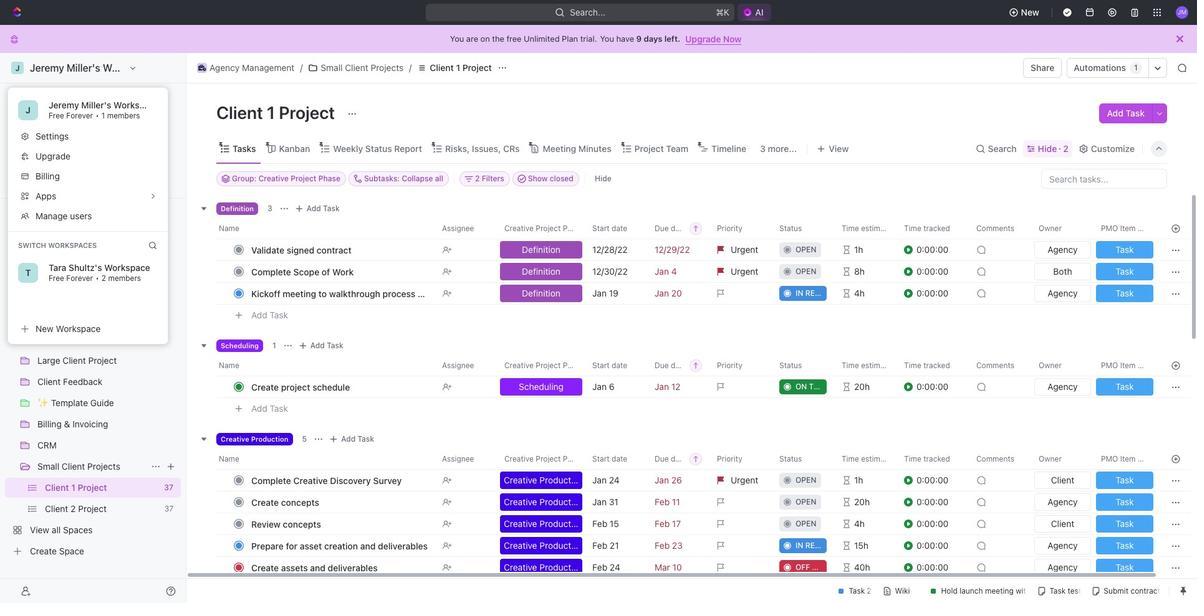 Task type: locate. For each thing, give the bounding box(es) containing it.
and right creation
[[360, 541, 376, 552]]

manage
[[36, 211, 68, 221]]

0 vertical spatial jeremy miller's workspace, , element
[[11, 62, 24, 74]]

2 down tara shultz's workspace at the left of the page
[[102, 274, 106, 283]]

workspace inside sidebar "navigation"
[[103, 62, 154, 74]]

home
[[30, 93, 54, 104]]

add up discovery
[[341, 435, 356, 444]]

2 members
[[102, 274, 141, 283]]

0 horizontal spatial client 1 project
[[216, 102, 339, 123]]

/
[[300, 62, 303, 73], [409, 62, 412, 73]]

0 vertical spatial client 1 project
[[430, 62, 492, 73]]

1 vertical spatial miller's
[[81, 100, 111, 110]]

1 free from the top
[[49, 111, 64, 120]]

client 1 project up kanban link
[[216, 102, 339, 123]]

miller's inside sidebar "navigation"
[[67, 62, 100, 74]]

0 vertical spatial forever
[[66, 111, 93, 120]]

1 horizontal spatial hide
[[1038, 143, 1057, 154]]

0 horizontal spatial small
[[37, 462, 59, 472]]

0 horizontal spatial projects
[[87, 462, 120, 472]]

0 vertical spatial upgrade
[[686, 33, 721, 44]]

jeremy miller's workspace up 1 members
[[49, 100, 160, 110]]

j
[[15, 63, 20, 73], [25, 105, 31, 115]]

add task up contract
[[307, 204, 340, 213]]

1 vertical spatial 2
[[102, 274, 106, 283]]

0 horizontal spatial creative
[[221, 436, 249, 444]]

0 vertical spatial hide
[[1038, 143, 1057, 154]]

0 horizontal spatial 2
[[102, 274, 106, 283]]

trial.
[[580, 34, 597, 44]]

add task button up customize
[[1100, 104, 1153, 123]]

manage users
[[36, 211, 92, 221]]

add task button up discovery
[[326, 432, 379, 447]]

project
[[463, 62, 492, 73], [279, 102, 335, 123], [635, 143, 664, 154]]

1 create from the top
[[251, 382, 279, 393]]

members for miller's
[[107, 111, 140, 120]]

and
[[360, 541, 376, 552], [310, 563, 326, 573]]

0 vertical spatial j
[[15, 63, 20, 73]]

1 horizontal spatial small
[[321, 62, 343, 73]]

business time image
[[198, 65, 206, 71]]

3 create from the top
[[251, 563, 279, 573]]

with
[[418, 288, 435, 299]]

project
[[281, 382, 310, 393]]

search button
[[972, 140, 1021, 157]]

project team
[[635, 143, 689, 154]]

add task
[[1107, 108, 1145, 118], [307, 204, 340, 213], [251, 310, 288, 320], [310, 341, 343, 350], [251, 403, 288, 414], [341, 435, 374, 444]]

0 horizontal spatial /
[[300, 62, 303, 73]]

to
[[319, 288, 327, 299]]

1 vertical spatial creative
[[293, 476, 328, 486]]

jeremy up home
[[30, 62, 64, 74]]

1 vertical spatial small client projects link
[[37, 457, 146, 477]]

jeremy
[[30, 62, 64, 74], [49, 100, 79, 110]]

you left "have"
[[600, 34, 614, 44]]

jeremy miller's workspace, , element
[[11, 62, 24, 74], [18, 100, 38, 120]]

task down kickoff
[[270, 310, 288, 320]]

contract
[[317, 245, 352, 255]]

0 vertical spatial projects
[[371, 62, 404, 73]]

kickoff meeting to walkthrough process with client link
[[248, 285, 460, 303]]

1 horizontal spatial j
[[25, 105, 31, 115]]

free up settings
[[49, 111, 64, 120]]

1 horizontal spatial projects
[[371, 62, 404, 73]]

unlimited
[[524, 34, 560, 44]]

new workspace button
[[13, 319, 163, 339]]

0 vertical spatial 2
[[1064, 143, 1069, 154]]

2
[[1064, 143, 1069, 154], [102, 274, 106, 283]]

free down 'tara'
[[49, 274, 64, 283]]

1 vertical spatial deliverables
[[328, 563, 378, 573]]

kanban link
[[277, 140, 310, 157]]

1 horizontal spatial new
[[1021, 7, 1040, 17]]

1 vertical spatial members
[[108, 274, 141, 283]]

jeremy inside sidebar "navigation"
[[30, 62, 64, 74]]

0 vertical spatial miller's
[[67, 62, 100, 74]]

miller's for bottom jeremy miller's workspace, , element
[[81, 100, 111, 110]]

task up customize
[[1126, 108, 1145, 118]]

new for new
[[1021, 7, 1040, 17]]

2 create from the top
[[251, 497, 279, 508]]

members
[[107, 111, 140, 120], [108, 274, 141, 283]]

1 vertical spatial complete
[[251, 476, 291, 486]]

miller's up 'home' 'link'
[[67, 62, 100, 74]]

0 vertical spatial project
[[463, 62, 492, 73]]

client 1 project down are
[[430, 62, 492, 73]]

0 vertical spatial members
[[107, 111, 140, 120]]

⌘k
[[716, 7, 730, 17]]

1 vertical spatial jeremy miller's workspace, , element
[[18, 100, 38, 120]]

1 complete from the top
[[251, 267, 291, 277]]

concepts up asset
[[283, 519, 321, 530]]

workspace up 2 members
[[104, 263, 150, 273]]

add task button up contract
[[292, 201, 345, 216]]

upgrade inside button
[[36, 151, 70, 162]]

0 horizontal spatial new
[[36, 324, 53, 334]]

0 horizontal spatial hide
[[595, 174, 612, 183]]

2 left customize button
[[1064, 143, 1069, 154]]

create down prepare
[[251, 563, 279, 573]]

2 vertical spatial create
[[251, 563, 279, 573]]

creative left production
[[221, 436, 249, 444]]

meeting
[[543, 143, 576, 154]]

/ left client 1 project link
[[409, 62, 412, 73]]

miller's up 1 members
[[81, 100, 111, 110]]

1 vertical spatial forever
[[66, 274, 93, 283]]

members down tara shultz's workspace at the left of the page
[[108, 274, 141, 283]]

concepts for create concepts
[[281, 497, 319, 508]]

you
[[450, 34, 464, 44], [600, 34, 614, 44]]

1 forever from the top
[[66, 111, 93, 120]]

1
[[456, 62, 460, 73], [1135, 63, 1138, 72], [267, 102, 275, 123], [102, 111, 105, 120], [273, 341, 276, 350]]

0 vertical spatial jeremy miller's workspace
[[30, 62, 154, 74]]

1 vertical spatial projects
[[87, 462, 120, 472]]

free forever up settings 'button'
[[49, 111, 93, 120]]

scope
[[293, 267, 319, 277]]

0 vertical spatial free
[[49, 111, 64, 120]]

1 vertical spatial free forever
[[49, 274, 93, 283]]

1 horizontal spatial you
[[600, 34, 614, 44]]

small client projects link
[[305, 60, 407, 75], [37, 457, 146, 477]]

1 vertical spatial small
[[37, 462, 59, 472]]

1 vertical spatial free
[[49, 274, 64, 283]]

create project schedule link
[[248, 378, 432, 396]]

free forever
[[49, 111, 93, 120], [49, 274, 93, 283]]

new inside button
[[1021, 7, 1040, 17]]

1 vertical spatial concepts
[[283, 519, 321, 530]]

1 vertical spatial create
[[251, 497, 279, 508]]

complete down validate
[[251, 267, 291, 277]]

small client projects
[[321, 62, 404, 73], [37, 462, 120, 472]]

1 vertical spatial small client projects
[[37, 462, 120, 472]]

workspace up 1 members
[[114, 100, 160, 110]]

concepts up review concepts
[[281, 497, 319, 508]]

project up kanban on the left top of the page
[[279, 102, 335, 123]]

you left are
[[450, 34, 464, 44]]

2 free from the top
[[49, 274, 64, 283]]

0 horizontal spatial project
[[279, 102, 335, 123]]

deliverables
[[378, 541, 428, 552], [328, 563, 378, 573]]

2 complete from the top
[[251, 476, 291, 486]]

0 vertical spatial free forever
[[49, 111, 93, 120]]

risks, issues, crs
[[445, 143, 520, 154]]

manage users button
[[13, 206, 163, 226]]

new down 'tara shultz's workspace, ,' element
[[36, 324, 53, 334]]

forever down shultz's
[[66, 274, 93, 283]]

minutes
[[579, 143, 612, 154]]

1 vertical spatial j
[[25, 105, 31, 115]]

settings button
[[13, 127, 163, 147]]

timeline
[[712, 143, 747, 154]]

new inside button
[[36, 324, 53, 334]]

days
[[644, 34, 663, 44]]

1 you from the left
[[450, 34, 464, 44]]

1 vertical spatial hide
[[595, 174, 612, 183]]

add up validate signed contract
[[307, 204, 321, 213]]

users
[[70, 211, 92, 221]]

1 horizontal spatial small client projects
[[321, 62, 404, 73]]

members down 'home' 'link'
[[107, 111, 140, 120]]

create left project
[[251, 382, 279, 393]]

jeremy up inbox
[[49, 100, 79, 110]]

1 vertical spatial new
[[36, 324, 53, 334]]

new workspace
[[36, 324, 101, 334]]

hide right search
[[1038, 143, 1057, 154]]

1 horizontal spatial /
[[409, 62, 412, 73]]

risks, issues, crs link
[[443, 140, 520, 157]]

1 horizontal spatial and
[[360, 541, 376, 552]]

workspace for jeremy miller's workspace, , element inside sidebar "navigation"
[[103, 62, 154, 74]]

2 forever from the top
[[66, 274, 93, 283]]

management
[[242, 62, 295, 73]]

1 horizontal spatial small client projects link
[[305, 60, 407, 75]]

project down are
[[463, 62, 492, 73]]

project left team
[[635, 143, 664, 154]]

workspaces
[[48, 241, 97, 249]]

forever down 'home' 'link'
[[66, 111, 93, 120]]

2 vertical spatial project
[[635, 143, 664, 154]]

kickoff meeting to walkthrough process with client
[[251, 288, 460, 299]]

report
[[394, 143, 422, 154]]

2 free forever from the top
[[49, 274, 93, 283]]

complete creative discovery survey
[[251, 476, 402, 486]]

tara
[[49, 263, 66, 273]]

0 vertical spatial concepts
[[281, 497, 319, 508]]

project inside "link"
[[635, 143, 664, 154]]

you are on the free unlimited plan trial. you have 9 days left. upgrade now
[[450, 33, 742, 44]]

create up review
[[251, 497, 279, 508]]

add task up production
[[251, 403, 288, 414]]

deliverables down creation
[[328, 563, 378, 573]]

hide inside button
[[595, 174, 612, 183]]

0 vertical spatial small client projects
[[321, 62, 404, 73]]

production
[[251, 436, 289, 444]]

1 vertical spatial jeremy
[[49, 100, 79, 110]]

the
[[492, 34, 504, 44]]

creative up create concepts
[[293, 476, 328, 486]]

0 vertical spatial and
[[360, 541, 376, 552]]

new up the share
[[1021, 7, 1040, 17]]

0 horizontal spatial upgrade
[[36, 151, 70, 162]]

jeremy miller's workspace inside sidebar "navigation"
[[30, 62, 154, 74]]

/ right management
[[300, 62, 303, 73]]

upgrade
[[686, 33, 721, 44], [36, 151, 70, 162]]

hide
[[1038, 143, 1057, 154], [595, 174, 612, 183]]

client
[[345, 62, 368, 73], [430, 62, 454, 73], [216, 102, 263, 123], [62, 462, 85, 472]]

task down project
[[270, 403, 288, 414]]

agency management
[[210, 62, 295, 73]]

crs
[[503, 143, 520, 154]]

deliverables right creation
[[378, 541, 428, 552]]

free forever down 'tara'
[[49, 274, 93, 283]]

prepare
[[251, 541, 284, 552]]

1 vertical spatial upgrade
[[36, 151, 70, 162]]

1 horizontal spatial creative
[[293, 476, 328, 486]]

workspace down shultz's
[[56, 324, 101, 334]]

0 vertical spatial complete
[[251, 267, 291, 277]]

0 vertical spatial create
[[251, 382, 279, 393]]

1 horizontal spatial project
[[463, 62, 492, 73]]

new button
[[1004, 2, 1047, 22]]

agency management link
[[194, 60, 298, 75]]

forever for shultz's
[[66, 274, 93, 283]]

1 free forever from the top
[[49, 111, 93, 120]]

small client projects link inside tree
[[37, 457, 146, 477]]

0 horizontal spatial small client projects
[[37, 462, 120, 472]]

add task up customize
[[1107, 108, 1145, 118]]

complete inside 'link'
[[251, 267, 291, 277]]

0 horizontal spatial small client projects link
[[37, 457, 146, 477]]

1 horizontal spatial client 1 project
[[430, 62, 492, 73]]

upgrade down settings
[[36, 151, 70, 162]]

inbox link
[[5, 110, 181, 130]]

0 horizontal spatial you
[[450, 34, 464, 44]]

0 vertical spatial new
[[1021, 7, 1040, 17]]

0 horizontal spatial j
[[15, 63, 20, 73]]

timeline link
[[709, 140, 747, 157]]

and down asset
[[310, 563, 326, 573]]

forever
[[66, 111, 93, 120], [66, 274, 93, 283]]

docs
[[30, 135, 51, 146]]

concepts for review concepts
[[283, 519, 321, 530]]

asset
[[300, 541, 322, 552]]

validate signed contract
[[251, 245, 352, 255]]

validate signed contract link
[[248, 241, 432, 259]]

1 vertical spatial and
[[310, 563, 326, 573]]

of
[[322, 267, 330, 277]]

0 vertical spatial deliverables
[[378, 541, 428, 552]]

jeremy miller's workspace up 'home' 'link'
[[30, 62, 154, 74]]

free forever for jeremy
[[49, 111, 93, 120]]

1 vertical spatial project
[[279, 102, 335, 123]]

complete scope of work link
[[248, 263, 432, 281]]

2 horizontal spatial project
[[635, 143, 664, 154]]

tasks
[[233, 143, 256, 154]]

0 vertical spatial jeremy
[[30, 62, 64, 74]]

client
[[438, 288, 460, 299]]

upgrade left now
[[686, 33, 721, 44]]

create assets and deliverables
[[251, 563, 378, 573]]

hide down 'minutes' at the top of the page
[[595, 174, 612, 183]]

complete up create concepts
[[251, 476, 291, 486]]

workspace up 'home' 'link'
[[103, 62, 154, 74]]



Task type: describe. For each thing, give the bounding box(es) containing it.
are
[[466, 34, 478, 44]]

review
[[251, 519, 281, 530]]

workspace for bottom jeremy miller's workspace, , element
[[114, 100, 160, 110]]

Search tasks... text field
[[1042, 170, 1167, 188]]

1 members
[[102, 111, 140, 120]]

team
[[666, 143, 689, 154]]

process
[[383, 288, 416, 299]]

1 horizontal spatial upgrade
[[686, 33, 721, 44]]

complete for complete creative discovery survey
[[251, 476, 291, 486]]

complete for complete scope of work
[[251, 267, 291, 277]]

0 vertical spatial small
[[321, 62, 343, 73]]

upgrade button
[[13, 147, 163, 167]]

client inside tree
[[62, 462, 85, 472]]

forever for miller's
[[66, 111, 93, 120]]

add task button up production
[[246, 402, 293, 417]]

agency
[[210, 62, 240, 73]]

task up discovery
[[358, 435, 374, 444]]

add task down kickoff
[[251, 310, 288, 320]]

new for new workspace
[[36, 324, 53, 334]]

project team link
[[632, 140, 689, 157]]

creation
[[324, 541, 358, 552]]

validate
[[251, 245, 285, 255]]

client 1 project link
[[414, 60, 495, 75]]

favorites button
[[5, 206, 55, 221]]

billing button
[[13, 167, 163, 186]]

work
[[332, 267, 354, 277]]

task up schedule
[[327, 341, 343, 350]]

add up schedule
[[310, 341, 325, 350]]

switch workspaces
[[18, 241, 97, 249]]

free for tara
[[49, 274, 64, 283]]

weekly status report
[[333, 143, 422, 154]]

prepare for asset creation and deliverables link
[[248, 537, 432, 555]]

create project schedule
[[251, 382, 350, 393]]

add task up discovery
[[341, 435, 374, 444]]

tara shultz's workspace, , element
[[18, 263, 38, 283]]

members for shultz's
[[108, 274, 141, 283]]

1 / from the left
[[300, 62, 303, 73]]

1 horizontal spatial deliverables
[[378, 541, 428, 552]]

add task button down kickoff
[[246, 308, 293, 323]]

switch
[[18, 241, 46, 249]]

j inside sidebar "navigation"
[[15, 63, 20, 73]]

customize button
[[1075, 140, 1139, 157]]

shultz's
[[69, 263, 102, 273]]

spaces
[[10, 230, 36, 239]]

1 vertical spatial client 1 project
[[216, 102, 339, 123]]

hide for hide
[[595, 174, 612, 183]]

add up customize
[[1107, 108, 1124, 118]]

discovery
[[330, 476, 371, 486]]

0 vertical spatial small client projects link
[[305, 60, 407, 75]]

issues,
[[472, 143, 501, 154]]

left.
[[665, 34, 681, 44]]

2 you from the left
[[600, 34, 614, 44]]

complete scope of work
[[251, 267, 354, 277]]

workspace inside button
[[56, 324, 101, 334]]

on
[[481, 34, 490, 44]]

create for create concepts
[[251, 497, 279, 508]]

survey
[[373, 476, 402, 486]]

status
[[365, 143, 392, 154]]

creative production
[[221, 436, 289, 444]]

1 vertical spatial jeremy miller's workspace
[[49, 100, 160, 110]]

weekly status report link
[[331, 140, 422, 157]]

definition
[[221, 205, 254, 213]]

apps button
[[13, 186, 163, 206]]

dashboards
[[30, 157, 78, 167]]

weekly
[[333, 143, 363, 154]]

small client projects inside tree
[[37, 462, 120, 472]]

create concepts link
[[248, 494, 432, 512]]

hide 2
[[1038, 143, 1069, 154]]

0 horizontal spatial and
[[310, 563, 326, 573]]

add down kickoff
[[251, 310, 267, 320]]

tasks link
[[230, 140, 256, 157]]

free forever for tara
[[49, 274, 93, 283]]

add task up schedule
[[310, 341, 343, 350]]

0 horizontal spatial deliverables
[[328, 563, 378, 573]]

automations
[[1074, 62, 1126, 73]]

sidebar navigation
[[0, 53, 186, 604]]

plan
[[562, 34, 578, 44]]

3
[[268, 204, 272, 213]]

complete creative discovery survey link
[[248, 472, 432, 490]]

upgrade now link
[[686, 33, 742, 44]]

billing
[[36, 171, 60, 181]]

assets
[[281, 563, 308, 573]]

now
[[723, 33, 742, 44]]

meeting minutes
[[543, 143, 612, 154]]

for
[[286, 541, 298, 552]]

miller's for jeremy miller's workspace, , element inside sidebar "navigation"
[[67, 62, 100, 74]]

task up contract
[[323, 204, 340, 213]]

2 / from the left
[[409, 62, 412, 73]]

create assets and deliverables link
[[248, 559, 432, 577]]

create for create assets and deliverables
[[251, 563, 279, 573]]

apps
[[36, 191, 56, 201]]

small inside small client projects tree
[[37, 462, 59, 472]]

prepare for asset creation and deliverables
[[251, 541, 428, 552]]

dashboards link
[[5, 152, 181, 172]]

client 1 project inside client 1 project link
[[430, 62, 492, 73]]

small client projects tree
[[5, 245, 181, 562]]

review concepts link
[[248, 515, 432, 534]]

walkthrough
[[329, 288, 380, 299]]

create for create project schedule
[[251, 382, 279, 393]]

workspace for 'tara shultz's workspace, ,' element
[[104, 263, 150, 273]]

add up creative production
[[251, 403, 267, 414]]

scheduling
[[221, 342, 259, 350]]

hide button
[[590, 172, 617, 186]]

risks,
[[445, 143, 470, 154]]

jeremy miller's workspace, , element inside sidebar "navigation"
[[11, 62, 24, 74]]

free for jeremy
[[49, 111, 64, 120]]

hide for hide 2
[[1038, 143, 1057, 154]]

customize
[[1091, 143, 1135, 154]]

0 vertical spatial creative
[[221, 436, 249, 444]]

tara shultz's workspace
[[49, 263, 150, 273]]

favorites
[[10, 209, 43, 218]]

settings
[[36, 131, 69, 142]]

share button
[[1024, 58, 1062, 78]]

1 horizontal spatial 2
[[1064, 143, 1069, 154]]

have
[[617, 34, 634, 44]]

docs link
[[5, 131, 181, 151]]

create concepts
[[251, 497, 319, 508]]

search
[[988, 143, 1017, 154]]

projects inside tree
[[87, 462, 120, 472]]

inbox
[[30, 114, 52, 125]]

review concepts
[[251, 519, 321, 530]]

free
[[507, 34, 522, 44]]

add task button up schedule
[[295, 339, 348, 354]]



Task type: vqa. For each thing, say whether or not it's contained in the screenshot.
project team
yes



